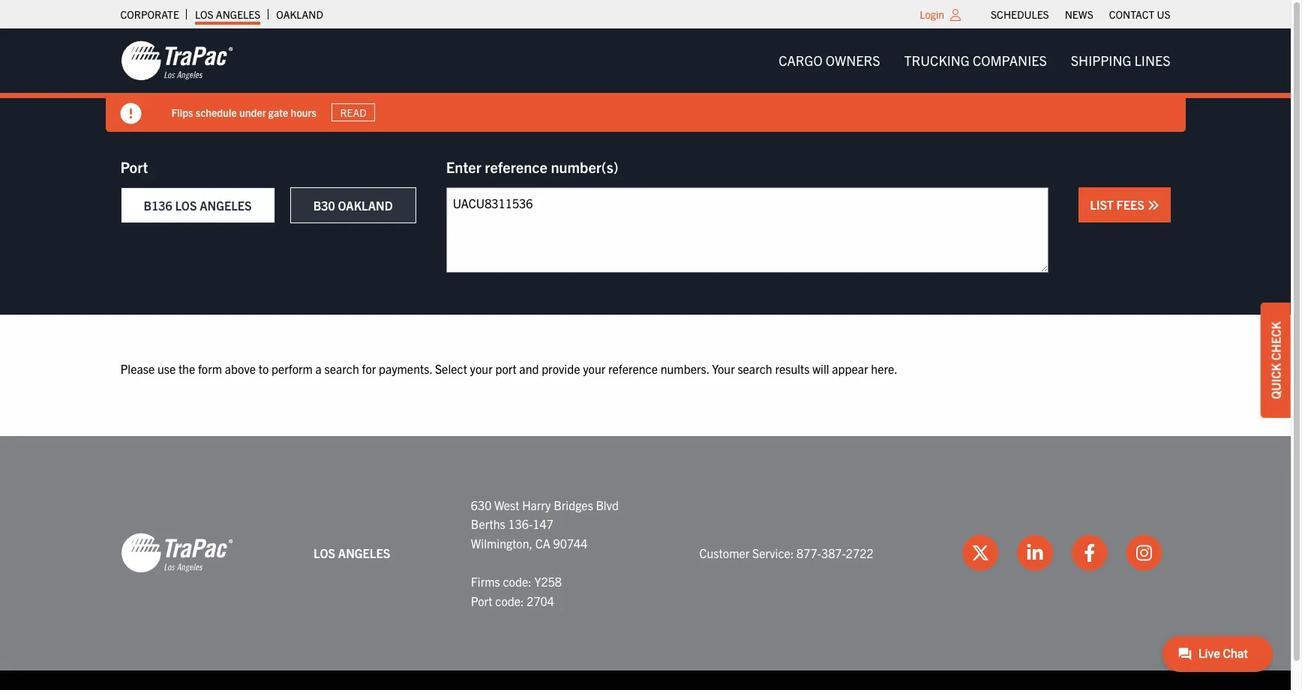 Task type: locate. For each thing, give the bounding box(es) containing it.
los angeles
[[195, 8, 261, 21], [314, 546, 390, 561]]

customer
[[699, 546, 750, 561]]

1 horizontal spatial reference
[[608, 362, 658, 377]]

0 vertical spatial port
[[120, 158, 148, 176]]

and
[[519, 362, 539, 377]]

hours
[[291, 105, 316, 119]]

0 vertical spatial los angeles
[[195, 8, 261, 21]]

quick check link
[[1261, 303, 1291, 418]]

0 horizontal spatial oakland
[[276, 8, 323, 21]]

630
[[471, 498, 492, 513]]

corporate link
[[120, 4, 179, 25]]

payments.
[[379, 362, 432, 377]]

solid image
[[1147, 200, 1159, 212]]

0 horizontal spatial your
[[470, 362, 493, 377]]

corporate
[[120, 8, 179, 21]]

firms
[[471, 575, 500, 590]]

will
[[812, 362, 829, 377]]

oakland
[[276, 8, 323, 21], [338, 198, 393, 213]]

los
[[195, 8, 214, 21], [175, 198, 197, 213], [314, 546, 335, 561]]

select
[[435, 362, 467, 377]]

a
[[315, 362, 322, 377]]

Enter reference number(s) text field
[[446, 188, 1049, 273]]

search right the a
[[324, 362, 359, 377]]

136-
[[508, 517, 533, 532]]

0 vertical spatial angeles
[[216, 8, 261, 21]]

search
[[324, 362, 359, 377], [738, 362, 772, 377]]

code: down firms
[[495, 594, 524, 609]]

0 vertical spatial reference
[[485, 158, 547, 176]]

menu bar containing cargo owners
[[767, 46, 1183, 76]]

here.
[[871, 362, 898, 377]]

shipping lines link
[[1059, 46, 1183, 76]]

oakland right b30
[[338, 198, 393, 213]]

1 horizontal spatial los angeles
[[314, 546, 390, 561]]

reference right enter
[[485, 158, 547, 176]]

0 vertical spatial menu bar
[[983, 4, 1178, 25]]

under
[[239, 105, 266, 119]]

menu bar down light icon
[[767, 46, 1183, 76]]

footer
[[0, 436, 1291, 691]]

flips
[[171, 105, 193, 119]]

0 horizontal spatial los angeles
[[195, 8, 261, 21]]

news
[[1065, 8, 1093, 21]]

contact
[[1109, 8, 1155, 21]]

0 horizontal spatial port
[[120, 158, 148, 176]]

results
[[775, 362, 810, 377]]

angeles
[[216, 8, 261, 21], [200, 198, 252, 213], [338, 546, 390, 561]]

1 horizontal spatial port
[[471, 594, 492, 609]]

port
[[120, 158, 148, 176], [471, 594, 492, 609]]

b30 oakland
[[313, 198, 393, 213]]

reference left numbers.
[[608, 362, 658, 377]]

1 your from the left
[[470, 362, 493, 377]]

west
[[494, 498, 519, 513]]

0 vertical spatial code:
[[503, 575, 532, 590]]

1 search from the left
[[324, 362, 359, 377]]

oakland right los angeles link
[[276, 8, 323, 21]]

harry
[[522, 498, 551, 513]]

your left port
[[470, 362, 493, 377]]

banner
[[0, 29, 1302, 132]]

port down firms
[[471, 594, 492, 609]]

list fees button
[[1079, 188, 1171, 223]]

1 horizontal spatial your
[[583, 362, 606, 377]]

0 vertical spatial los angeles image
[[120, 40, 233, 82]]

0 vertical spatial oakland
[[276, 8, 323, 21]]

1 vertical spatial menu bar
[[767, 46, 1183, 76]]

1 horizontal spatial oakland
[[338, 198, 393, 213]]

1 vertical spatial reference
[[608, 362, 658, 377]]

search right your
[[738, 362, 772, 377]]

reference
[[485, 158, 547, 176], [608, 362, 658, 377]]

numbers.
[[661, 362, 709, 377]]

please use the form above to perform a search for payments. select your port and provide your reference numbers. your search results will appear here.
[[120, 362, 898, 377]]

light image
[[950, 9, 961, 21]]

menu bar
[[983, 4, 1178, 25], [767, 46, 1183, 76]]

cargo owners
[[779, 52, 880, 69]]

contact us link
[[1109, 4, 1171, 25]]

b136
[[144, 198, 172, 213]]

trucking companies
[[904, 52, 1047, 69]]

menu bar containing schedules
[[983, 4, 1178, 25]]

your right provide
[[583, 362, 606, 377]]

0 horizontal spatial search
[[324, 362, 359, 377]]

1 vertical spatial los angeles
[[314, 546, 390, 561]]

lines
[[1135, 52, 1171, 69]]

1 los angeles image from the top
[[120, 40, 233, 82]]

news link
[[1065, 4, 1093, 25]]

los angeles link
[[195, 4, 261, 25]]

code:
[[503, 575, 532, 590], [495, 594, 524, 609]]

1 vertical spatial los angeles image
[[120, 533, 233, 575]]

your
[[470, 362, 493, 377], [583, 362, 606, 377]]

los angeles image
[[120, 40, 233, 82], [120, 533, 233, 575]]

90744
[[553, 536, 588, 551]]

b136 los angeles
[[144, 198, 252, 213]]

appear
[[832, 362, 868, 377]]

list
[[1090, 197, 1114, 212]]

code: up 2704
[[503, 575, 532, 590]]

2 vertical spatial angeles
[[338, 546, 390, 561]]

port up b136
[[120, 158, 148, 176]]

footer containing 630 west harry bridges blvd
[[0, 436, 1291, 691]]

read link
[[332, 103, 375, 122]]

menu bar up shipping
[[983, 4, 1178, 25]]

1 vertical spatial oakland
[[338, 198, 393, 213]]

1 horizontal spatial search
[[738, 362, 772, 377]]

enter reference number(s)
[[446, 158, 619, 176]]

0 horizontal spatial reference
[[485, 158, 547, 176]]

1 vertical spatial port
[[471, 594, 492, 609]]



Task type: describe. For each thing, give the bounding box(es) containing it.
login link
[[920, 8, 944, 21]]

1 vertical spatial code:
[[495, 594, 524, 609]]

please
[[120, 362, 155, 377]]

owners
[[826, 52, 880, 69]]

wilmington,
[[471, 536, 533, 551]]

to
[[259, 362, 269, 377]]

2722
[[846, 546, 874, 561]]

gate
[[268, 105, 288, 119]]

y258
[[534, 575, 562, 590]]

2 los angeles image from the top
[[120, 533, 233, 575]]

ca
[[535, 536, 550, 551]]

check
[[1268, 322, 1283, 361]]

quick
[[1268, 363, 1283, 399]]

fees
[[1117, 197, 1145, 212]]

your
[[712, 362, 735, 377]]

for
[[362, 362, 376, 377]]

above
[[225, 362, 256, 377]]

bridges
[[554, 498, 593, 513]]

berths
[[471, 517, 505, 532]]

387-
[[821, 546, 846, 561]]

flips schedule under gate hours
[[171, 105, 316, 119]]

shipping lines
[[1071, 52, 1171, 69]]

port inside firms code:  y258 port code:  2704
[[471, 594, 492, 609]]

list fees
[[1090, 197, 1147, 212]]

2 vertical spatial los
[[314, 546, 335, 561]]

provide
[[542, 362, 580, 377]]

read
[[340, 106, 367, 119]]

use
[[157, 362, 176, 377]]

147
[[533, 517, 553, 532]]

2704
[[527, 594, 554, 609]]

trucking companies link
[[892, 46, 1059, 76]]

the
[[178, 362, 195, 377]]

solid image
[[120, 104, 141, 125]]

1 vertical spatial los
[[175, 198, 197, 213]]

shipping
[[1071, 52, 1131, 69]]

menu bar inside banner
[[767, 46, 1183, 76]]

schedules link
[[991, 4, 1049, 25]]

oakland link
[[276, 4, 323, 25]]

2 search from the left
[[738, 362, 772, 377]]

2 your from the left
[[583, 362, 606, 377]]

banner containing cargo owners
[[0, 29, 1302, 132]]

firms code:  y258 port code:  2704
[[471, 575, 562, 609]]

perform
[[272, 362, 313, 377]]

cargo owners link
[[767, 46, 892, 76]]

0 vertical spatial los
[[195, 8, 214, 21]]

trucking
[[904, 52, 970, 69]]

port
[[495, 362, 517, 377]]

blvd
[[596, 498, 619, 513]]

877-
[[797, 546, 821, 561]]

b30
[[313, 198, 335, 213]]

enter
[[446, 158, 481, 176]]

us
[[1157, 8, 1171, 21]]

cargo
[[779, 52, 823, 69]]

quick check
[[1268, 322, 1283, 399]]

schedules
[[991, 8, 1049, 21]]

customer service: 877-387-2722
[[699, 546, 874, 561]]

login
[[920, 8, 944, 21]]

service:
[[752, 546, 794, 561]]

form
[[198, 362, 222, 377]]

schedule
[[196, 105, 237, 119]]

630 west harry bridges blvd berths 136-147 wilmington, ca 90744
[[471, 498, 619, 551]]

1 vertical spatial angeles
[[200, 198, 252, 213]]

companies
[[973, 52, 1047, 69]]

contact us
[[1109, 8, 1171, 21]]

number(s)
[[551, 158, 619, 176]]



Task type: vqa. For each thing, say whether or not it's contained in the screenshot.
bottom menu bar
yes



